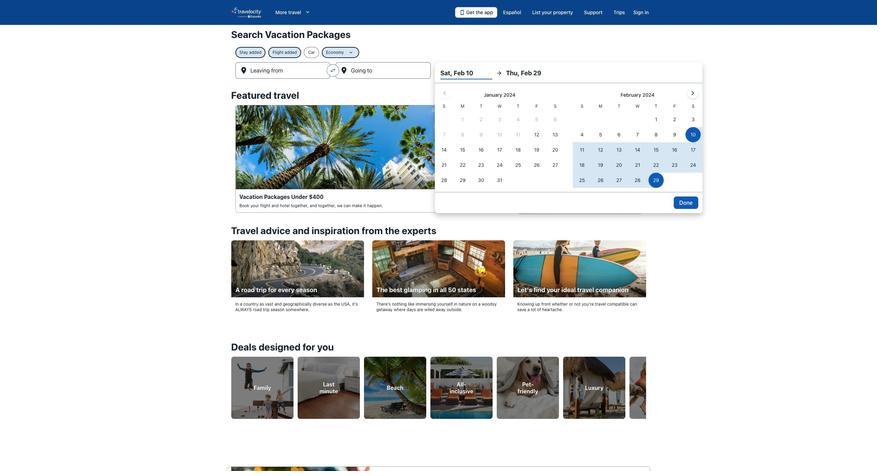Task type: describe. For each thing, give the bounding box(es) containing it.
next image
[[642, 382, 650, 390]]

travelocity logo image
[[231, 7, 262, 18]]

download the app button image
[[459, 10, 465, 15]]

travel advice and inspiration from the experts region
[[227, 221, 650, 325]]

previous image
[[227, 382, 235, 390]]

previous month image
[[440, 89, 449, 98]]



Task type: vqa. For each thing, say whether or not it's contained in the screenshot.
Featured travel region
yes



Task type: locate. For each thing, give the bounding box(es) containing it.
swap origin and destination values image
[[330, 67, 336, 74]]

featured travel region
[[227, 86, 650, 221]]

next month image
[[689, 89, 697, 98]]

main content
[[0, 25, 877, 472]]



